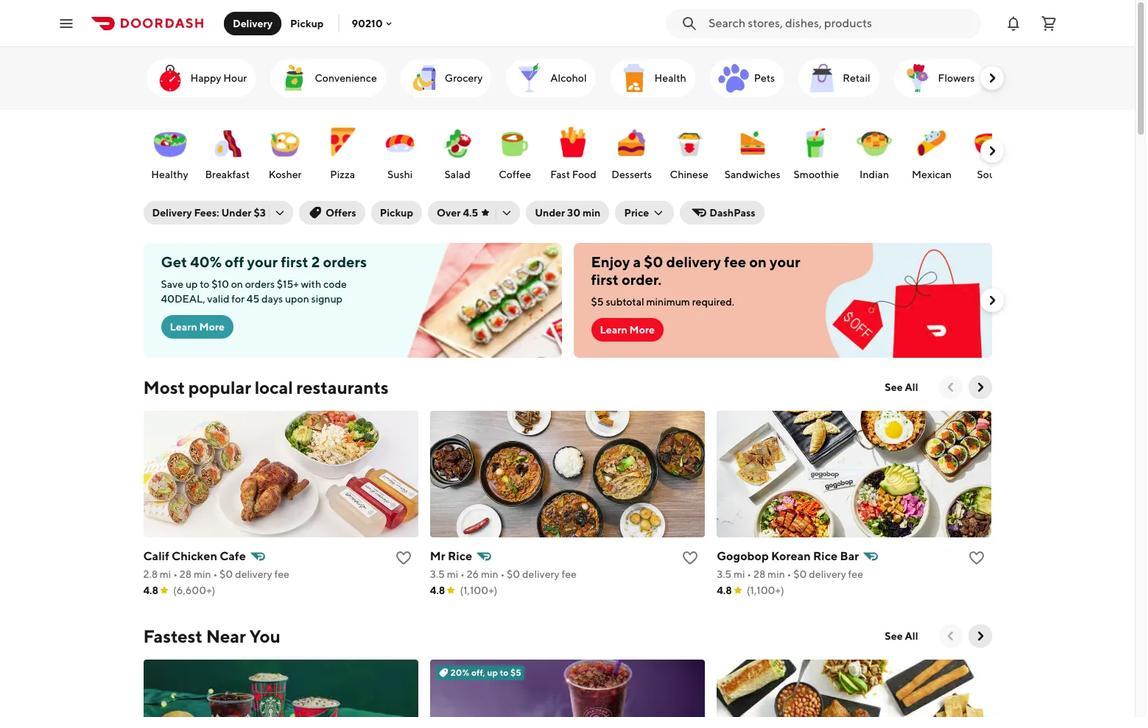 Task type: locate. For each thing, give the bounding box(es) containing it.
min right 26
[[481, 569, 498, 580]]

1 click to add this store to your saved list image from the left
[[395, 550, 412, 567]]

see left previous button of carousel icon
[[885, 382, 903, 393]]

next button of carousel image up soup
[[984, 144, 999, 158]]

90210
[[352, 17, 383, 29]]

calif chicken cafe
[[143, 550, 246, 564]]

learn for get 40% off your first 2 orders
[[170, 321, 197, 333]]

mi right "2.8"
[[160, 569, 171, 580]]

$​0 down korean
[[794, 569, 807, 580]]

health link
[[610, 59, 695, 97]]

3.5 down mr
[[430, 569, 445, 580]]

0 vertical spatial up
[[186, 278, 198, 290]]

delivery up hour
[[233, 17, 273, 29]]

2 under from the left
[[535, 207, 565, 219]]

1 horizontal spatial 4.8
[[430, 585, 445, 597]]

to left $10
[[200, 278, 210, 290]]

0 horizontal spatial pickup button
[[281, 11, 333, 35]]

fastest near you
[[143, 626, 280, 647]]

1 vertical spatial pickup button
[[371, 201, 422, 225]]

learn down the subtotal
[[600, 324, 627, 336]]

under left 30 on the top of page
[[535, 207, 565, 219]]

learn
[[170, 321, 197, 333], [600, 324, 627, 336]]

0 horizontal spatial learn more
[[170, 321, 225, 333]]

2 4.8 from the left
[[430, 585, 445, 597]]

1 vertical spatial see all
[[885, 631, 918, 642]]

see all for fastest near you
[[885, 631, 918, 642]]

1 vertical spatial orders
[[245, 278, 275, 290]]

0 horizontal spatial under
[[221, 207, 252, 219]]

2 click to add this store to your saved list image from the left
[[968, 550, 986, 567]]

over 4.5
[[437, 207, 478, 219]]

0 horizontal spatial click to add this store to your saved list image
[[395, 550, 412, 567]]

0 horizontal spatial rice
[[448, 550, 472, 564]]

1 vertical spatial delivery
[[152, 207, 192, 219]]

delivery down 'bar'
[[809, 569, 846, 580]]

$5
[[591, 296, 604, 308], [510, 667, 521, 678]]

0 horizontal spatial learn more button
[[161, 315, 234, 339]]

$5 left the subtotal
[[591, 296, 604, 308]]

2 horizontal spatial $​0
[[794, 569, 807, 580]]

1 mi from the left
[[160, 569, 171, 580]]

(1,100+) down 26
[[460, 585, 497, 597]]

0 vertical spatial next button of carousel image
[[984, 144, 999, 158]]

1 see from the top
[[885, 382, 903, 393]]

see all
[[885, 382, 918, 393], [885, 631, 918, 642]]

retail
[[843, 72, 870, 84]]

0 vertical spatial first
[[281, 253, 308, 270]]

1 horizontal spatial orders
[[323, 253, 367, 270]]

(1,100+) down 3.5 mi • 28 min • $​0 delivery fee
[[747, 585, 784, 597]]

signup
[[311, 293, 343, 305]]

1 vertical spatial first
[[591, 271, 619, 288]]

more
[[199, 321, 225, 333], [630, 324, 655, 336]]

min for gogobop korean rice bar
[[768, 569, 785, 580]]

1 horizontal spatial mi
[[447, 569, 458, 580]]

health image
[[616, 60, 652, 96]]

on up for
[[231, 278, 243, 290]]

3 $​0 from the left
[[794, 569, 807, 580]]

1 horizontal spatial 3.5
[[717, 569, 732, 580]]

1 vertical spatial pickup
[[380, 207, 413, 219]]

3.5
[[430, 569, 445, 580], [717, 569, 732, 580]]

convenience link
[[271, 59, 386, 97]]

0 horizontal spatial $5
[[510, 667, 521, 678]]

1 vertical spatial on
[[231, 278, 243, 290]]

1 vertical spatial next button of carousel image
[[973, 380, 987, 395]]

0 items, open order cart image
[[1040, 14, 1058, 32]]

0 horizontal spatial pickup
[[290, 17, 324, 29]]

delivery for calif chicken cafe
[[235, 569, 272, 580]]

learn more button down 40deal,
[[161, 315, 234, 339]]

1 horizontal spatial delivery
[[233, 17, 273, 29]]

for
[[231, 293, 245, 305]]

2 vertical spatial next button of carousel image
[[973, 629, 987, 644]]

see all link for most popular local restaurants
[[876, 376, 927, 399]]

mexican
[[912, 169, 952, 180]]

see left previous button of carousel image
[[885, 631, 903, 642]]

3.5 mi • 26 min • $​0 delivery fee
[[430, 569, 577, 580]]

mi down mr rice
[[447, 569, 458, 580]]

2 horizontal spatial 4.8
[[717, 585, 732, 597]]

convenience
[[315, 72, 377, 84]]

pickup button
[[281, 11, 333, 35], [371, 201, 422, 225]]

2 (1,100+) from the left
[[747, 585, 784, 597]]

learn more down the subtotal
[[600, 324, 655, 336]]

all
[[905, 382, 918, 393], [905, 631, 918, 642]]

up
[[186, 278, 198, 290], [487, 667, 498, 678]]

pickup
[[290, 17, 324, 29], [380, 207, 413, 219]]

2 28 from the left
[[754, 569, 766, 580]]

0 horizontal spatial more
[[199, 321, 225, 333]]

notification bell image
[[1005, 14, 1022, 32]]

days
[[261, 293, 283, 305]]

$​0 for rice
[[507, 569, 520, 580]]

retail link
[[799, 59, 879, 97]]

next button of carousel image right previous button of carousel icon
[[973, 380, 987, 395]]

2 $​0 from the left
[[507, 569, 520, 580]]

$​0 for chicken
[[220, 569, 233, 580]]

2 horizontal spatial mi
[[734, 569, 745, 580]]

rice up 26
[[448, 550, 472, 564]]

bar
[[840, 550, 859, 564]]

delivery right the $0
[[666, 253, 721, 270]]

alcohol
[[550, 72, 587, 84]]

1 3.5 from the left
[[430, 569, 445, 580]]

0 vertical spatial orders
[[323, 253, 367, 270]]

0 horizontal spatial $​0
[[220, 569, 233, 580]]

more for 40%
[[199, 321, 225, 333]]

on
[[749, 253, 767, 270], [231, 278, 243, 290]]

pickup for pickup button to the right
[[380, 207, 413, 219]]

see for most popular local restaurants
[[885, 382, 903, 393]]

all left previous button of carousel icon
[[905, 382, 918, 393]]

delivery inside enjoy a $0 delivery fee on your first order.
[[666, 253, 721, 270]]

alcohol link
[[506, 59, 596, 97]]

1 vertical spatial $5
[[510, 667, 521, 678]]

next button of carousel image
[[984, 71, 999, 85], [984, 293, 999, 308], [973, 629, 987, 644]]

1 horizontal spatial learn
[[600, 324, 627, 336]]

1 see all link from the top
[[876, 376, 927, 399]]

1 all from the top
[[905, 382, 918, 393]]

offers
[[325, 207, 356, 219]]

click to add this store to your saved list image for gogobop korean rice bar
[[968, 550, 986, 567]]

$​0 right 26
[[507, 569, 520, 580]]

kosher
[[269, 169, 302, 180]]

most
[[143, 377, 185, 398]]

0 horizontal spatial 4.8
[[143, 585, 158, 597]]

1 horizontal spatial $5
[[591, 296, 604, 308]]

4.8
[[143, 585, 158, 597], [430, 585, 445, 597], [717, 585, 732, 597]]

3 4.8 from the left
[[717, 585, 732, 597]]

min right 30 on the top of page
[[583, 207, 601, 219]]

2 all from the top
[[905, 631, 918, 642]]

0 vertical spatial pickup
[[290, 17, 324, 29]]

on down dashpass
[[749, 253, 767, 270]]

2 see all from the top
[[885, 631, 918, 642]]

0 vertical spatial on
[[749, 253, 767, 270]]

1 vertical spatial see
[[885, 631, 903, 642]]

1 $​0 from the left
[[220, 569, 233, 580]]

mi
[[160, 569, 171, 580], [447, 569, 458, 580], [734, 569, 745, 580]]

1 horizontal spatial first
[[591, 271, 619, 288]]

$​0 down cafe
[[220, 569, 233, 580]]

coffee
[[499, 169, 531, 180]]

convenience image
[[276, 60, 312, 96]]

4.8 down "2.8"
[[143, 585, 158, 597]]

learn more
[[170, 321, 225, 333], [600, 324, 655, 336]]

see all link left previous button of carousel image
[[876, 625, 927, 648]]

3 • from the left
[[460, 569, 465, 580]]

required.
[[692, 296, 734, 308]]

0 horizontal spatial delivery
[[152, 207, 192, 219]]

0 vertical spatial next button of carousel image
[[984, 71, 999, 85]]

first down enjoy
[[591, 271, 619, 288]]

previous button of carousel image
[[943, 629, 958, 644]]

1 horizontal spatial up
[[487, 667, 498, 678]]

over
[[437, 207, 461, 219]]

fees:
[[194, 207, 219, 219]]

pickup down the sushi
[[380, 207, 413, 219]]

0 horizontal spatial learn
[[170, 321, 197, 333]]

delivery right 26
[[522, 569, 560, 580]]

fast
[[550, 169, 570, 180]]

1 (1,100+) from the left
[[460, 585, 497, 597]]

2 see from the top
[[885, 631, 903, 642]]

learn more down 40deal,
[[170, 321, 225, 333]]

up right off,
[[487, 667, 498, 678]]

1 under from the left
[[221, 207, 252, 219]]

min up (6,600+)
[[194, 569, 211, 580]]

0 horizontal spatial your
[[247, 253, 278, 270]]

grocery link
[[401, 59, 492, 97]]

calif
[[143, 550, 169, 564]]

1 horizontal spatial learn more
[[600, 324, 655, 336]]

3.5 for mr rice
[[430, 569, 445, 580]]

30
[[567, 207, 581, 219]]

$3
[[254, 207, 266, 219]]

0 horizontal spatial 28
[[180, 569, 192, 580]]

0 horizontal spatial 3.5
[[430, 569, 445, 580]]

4 • from the left
[[500, 569, 505, 580]]

see all left previous button of carousel image
[[885, 631, 918, 642]]

min inside button
[[583, 207, 601, 219]]

orders up 45
[[245, 278, 275, 290]]

1 horizontal spatial more
[[630, 324, 655, 336]]

1 vertical spatial see all link
[[876, 625, 927, 648]]

0 vertical spatial see all link
[[876, 376, 927, 399]]

chinese
[[670, 169, 709, 180]]

mi for gogobop
[[734, 569, 745, 580]]

smoothie
[[794, 169, 839, 180]]

your
[[247, 253, 278, 270], [770, 253, 800, 270]]

2 mi from the left
[[447, 569, 458, 580]]

orders up code on the left of page
[[323, 253, 367, 270]]

3.5 down gogobop
[[717, 569, 732, 580]]

to right off,
[[500, 667, 509, 678]]

28 up (6,600+)
[[180, 569, 192, 580]]

0 vertical spatial all
[[905, 382, 918, 393]]

28 down gogobop
[[754, 569, 766, 580]]

4.8 down mr
[[430, 585, 445, 597]]

0 vertical spatial to
[[200, 278, 210, 290]]

1 horizontal spatial (1,100+)
[[747, 585, 784, 597]]

1 horizontal spatial learn more button
[[591, 318, 664, 342]]

pickup right delivery button
[[290, 17, 324, 29]]

learn down 40deal,
[[170, 321, 197, 333]]

0 horizontal spatial on
[[231, 278, 243, 290]]

min
[[583, 207, 601, 219], [194, 569, 211, 580], [481, 569, 498, 580], [768, 569, 785, 580]]

flowers
[[938, 72, 975, 84]]

click to add this store to your saved list image
[[395, 550, 412, 567], [968, 550, 986, 567]]

first left 2
[[281, 253, 308, 270]]

see all link left previous button of carousel icon
[[876, 376, 927, 399]]

1 horizontal spatial rice
[[813, 550, 838, 564]]

3 mi from the left
[[734, 569, 745, 580]]

korean
[[771, 550, 811, 564]]

0 vertical spatial see
[[885, 382, 903, 393]]

open menu image
[[57, 14, 75, 32]]

4.8 down gogobop
[[717, 585, 732, 597]]

next button of carousel image
[[984, 144, 999, 158], [973, 380, 987, 395]]

1 your from the left
[[247, 253, 278, 270]]

mi for calif
[[160, 569, 171, 580]]

$5 right off,
[[510, 667, 521, 678]]

first
[[281, 253, 308, 270], [591, 271, 619, 288]]

1 horizontal spatial on
[[749, 253, 767, 270]]

pizza
[[330, 169, 355, 180]]

more down the subtotal
[[630, 324, 655, 336]]

delivery
[[233, 17, 273, 29], [152, 207, 192, 219]]

1 rice from the left
[[448, 550, 472, 564]]

near
[[206, 626, 246, 647]]

1 vertical spatial next button of carousel image
[[984, 293, 999, 308]]

grocery image
[[406, 60, 442, 96]]

delivery left fees:
[[152, 207, 192, 219]]

1 horizontal spatial your
[[770, 253, 800, 270]]

0 vertical spatial see all
[[885, 382, 918, 393]]

0 vertical spatial $5
[[591, 296, 604, 308]]

all left previous button of carousel image
[[905, 631, 918, 642]]

2.8
[[143, 569, 158, 580]]

pickup button up convenience icon
[[281, 11, 333, 35]]

0 horizontal spatial to
[[200, 278, 210, 290]]

over 4.5 button
[[428, 201, 520, 225]]

1 horizontal spatial pickup button
[[371, 201, 422, 225]]

1 28 from the left
[[180, 569, 192, 580]]

0 horizontal spatial mi
[[160, 569, 171, 580]]

$​0
[[220, 569, 233, 580], [507, 569, 520, 580], [794, 569, 807, 580]]

0 horizontal spatial (1,100+)
[[460, 585, 497, 597]]

1 horizontal spatial to
[[500, 667, 509, 678]]

$10
[[212, 278, 229, 290]]

1 horizontal spatial click to add this store to your saved list image
[[968, 550, 986, 567]]

1 vertical spatial all
[[905, 631, 918, 642]]

rice left 'bar'
[[813, 550, 838, 564]]

0 horizontal spatial up
[[186, 278, 198, 290]]

fee for calif chicken cafe
[[274, 569, 289, 580]]

2 see all link from the top
[[876, 625, 927, 648]]

1 horizontal spatial under
[[535, 207, 565, 219]]

delivery inside button
[[233, 17, 273, 29]]

2 your from the left
[[770, 253, 800, 270]]

0 vertical spatial pickup button
[[281, 11, 333, 35]]

learn more button down the subtotal
[[591, 318, 664, 342]]

click to add this store to your saved list image for calif chicken cafe
[[395, 550, 412, 567]]

under
[[221, 207, 252, 219], [535, 207, 565, 219]]

on inside enjoy a $0 delivery fee on your first order.
[[749, 253, 767, 270]]

1 horizontal spatial $​0
[[507, 569, 520, 580]]

1 4.8 from the left
[[143, 585, 158, 597]]

delivery
[[666, 253, 721, 270], [235, 569, 272, 580], [522, 569, 560, 580], [809, 569, 846, 580]]

enjoy
[[591, 253, 630, 270]]

2 3.5 from the left
[[717, 569, 732, 580]]

mi down gogobop
[[734, 569, 745, 580]]

pickup button down the sushi
[[371, 201, 422, 225]]

see all left previous button of carousel icon
[[885, 382, 918, 393]]

min down "gogobop korean rice bar"
[[768, 569, 785, 580]]

up up 40deal,
[[186, 278, 198, 290]]

alcohol image
[[512, 60, 548, 96]]

more down valid
[[199, 321, 225, 333]]

offers button
[[299, 201, 365, 225]]

1 horizontal spatial pickup
[[380, 207, 413, 219]]

1 horizontal spatial 28
[[754, 569, 766, 580]]

under left $3
[[221, 207, 252, 219]]

pets link
[[710, 59, 784, 97]]

flowers image
[[900, 60, 935, 96]]

0 horizontal spatial orders
[[245, 278, 275, 290]]

4.8 for gogobop korean rice bar
[[717, 585, 732, 597]]

delivery down cafe
[[235, 569, 272, 580]]

0 vertical spatial delivery
[[233, 17, 273, 29]]

delivery for mr rice
[[522, 569, 560, 580]]

1 see all from the top
[[885, 382, 918, 393]]



Task type: vqa. For each thing, say whether or not it's contained in the screenshot.
OFFERS "button"
yes



Task type: describe. For each thing, give the bounding box(es) containing it.
desserts
[[612, 169, 652, 180]]

0 horizontal spatial first
[[281, 253, 308, 270]]

26
[[467, 569, 479, 580]]

orders inside save up to $10 on orders $15+ with code 40deal, valid for 45 days upon signup
[[245, 278, 275, 290]]

get 40% off your first 2 orders
[[161, 253, 367, 270]]

all for fastest near you
[[905, 631, 918, 642]]

4.8 for calif chicken cafe
[[143, 585, 158, 597]]

mi for mr
[[447, 569, 458, 580]]

1 • from the left
[[173, 569, 178, 580]]

more for a
[[630, 324, 655, 336]]

learn for enjoy a $0 delivery fee on your first order.
[[600, 324, 627, 336]]

first inside enjoy a $0 delivery fee on your first order.
[[591, 271, 619, 288]]

with
[[301, 278, 321, 290]]

flowers link
[[894, 59, 984, 97]]

your inside enjoy a $0 delivery fee on your first order.
[[770, 253, 800, 270]]

dashpass button
[[680, 201, 764, 225]]

28 for chicken
[[180, 569, 192, 580]]

delivery button
[[224, 11, 281, 35]]

$15+
[[277, 278, 299, 290]]

upon
[[285, 293, 309, 305]]

fastest
[[143, 626, 203, 647]]

price button
[[615, 201, 674, 225]]

1 vertical spatial to
[[500, 667, 509, 678]]

code
[[323, 278, 347, 290]]

save
[[161, 278, 183, 290]]

2
[[311, 253, 320, 270]]

all for most popular local restaurants
[[905, 382, 918, 393]]

learn more for 40%
[[170, 321, 225, 333]]

to inside save up to $10 on orders $15+ with code 40deal, valid for 45 days upon signup
[[200, 278, 210, 290]]

price
[[624, 207, 649, 219]]

previous button of carousel image
[[943, 380, 958, 395]]

enjoy a $0 delivery fee on your first order.
[[591, 253, 800, 288]]

fee inside enjoy a $0 delivery fee on your first order.
[[724, 253, 746, 270]]

on inside save up to $10 on orders $15+ with code 40deal, valid for 45 days upon signup
[[231, 278, 243, 290]]

salad
[[445, 169, 470, 180]]

(1,100+) for korean
[[747, 585, 784, 597]]

you
[[249, 626, 280, 647]]

4.5
[[463, 207, 478, 219]]

40deal,
[[161, 293, 205, 305]]

grocery
[[445, 72, 483, 84]]

learn more button for 40%
[[161, 315, 234, 339]]

happy
[[190, 72, 221, 84]]

gogobop
[[717, 550, 769, 564]]

get
[[161, 253, 187, 270]]

90210 button
[[352, 17, 395, 29]]

under 30 min
[[535, 207, 601, 219]]

see for fastest near you
[[885, 631, 903, 642]]

save up to $10 on orders $15+ with code 40deal, valid for 45 days upon signup
[[161, 278, 347, 305]]

dashpass
[[710, 207, 755, 219]]

2.8 mi • 28 min • $​0 delivery fee
[[143, 569, 289, 580]]

pets image
[[716, 60, 751, 96]]

20% off, up to $5
[[451, 667, 521, 678]]

delivery for gogobop korean rice bar
[[809, 569, 846, 580]]

indian
[[860, 169, 889, 180]]

$5 subtotal minimum required.
[[591, 296, 734, 308]]

restaurants
[[296, 377, 389, 398]]

pickup for leftmost pickup button
[[290, 17, 324, 29]]

happy hour
[[190, 72, 247, 84]]

happy hour link
[[146, 59, 256, 97]]

2 rice from the left
[[813, 550, 838, 564]]

40%
[[190, 253, 222, 270]]

breakfast
[[205, 169, 250, 180]]

min for calif chicken cafe
[[194, 569, 211, 580]]

learn more for a
[[600, 324, 655, 336]]

fast food
[[550, 169, 596, 180]]

popular
[[188, 377, 251, 398]]

fee for mr rice
[[562, 569, 577, 580]]

food
[[572, 169, 596, 180]]

4.8 for mr rice
[[430, 585, 445, 597]]

off,
[[471, 667, 485, 678]]

see all for most popular local restaurants
[[885, 382, 918, 393]]

under inside under 30 min button
[[535, 207, 565, 219]]

off
[[225, 253, 244, 270]]

1 vertical spatial up
[[487, 667, 498, 678]]

learn more button for a
[[591, 318, 664, 342]]

chicken
[[172, 550, 217, 564]]

2 • from the left
[[213, 569, 218, 580]]

3.5 for gogobop korean rice bar
[[717, 569, 732, 580]]

(1,100+) for rice
[[460, 585, 497, 597]]

3.5 mi • 28 min • $​0 delivery fee
[[717, 569, 863, 580]]

pets
[[754, 72, 775, 84]]

fee for gogobop korean rice bar
[[848, 569, 863, 580]]

delivery for delivery fees: under $3
[[152, 207, 192, 219]]

$0
[[644, 253, 663, 270]]

retail image
[[804, 60, 840, 96]]

under 30 min button
[[526, 201, 609, 225]]

$​0 for korean
[[794, 569, 807, 580]]

min for mr rice
[[481, 569, 498, 580]]

sushi
[[387, 169, 413, 180]]

health
[[655, 72, 686, 84]]

local
[[255, 377, 293, 398]]

healthy
[[151, 169, 188, 180]]

up inside save up to $10 on orders $15+ with code 40deal, valid for 45 days upon signup
[[186, 278, 198, 290]]

click to add this store to your saved list image
[[681, 550, 699, 567]]

most popular local restaurants
[[143, 377, 389, 398]]

valid
[[207, 293, 229, 305]]

45
[[247, 293, 259, 305]]

minimum
[[646, 296, 690, 308]]

hour
[[223, 72, 247, 84]]

order.
[[622, 271, 662, 288]]

5 • from the left
[[747, 569, 751, 580]]

soup
[[977, 169, 1001, 180]]

Store search: begin typing to search for stores available on DoorDash text field
[[709, 15, 972, 31]]

happy hour image
[[152, 60, 187, 96]]

cafe
[[220, 550, 246, 564]]

a
[[633, 253, 641, 270]]

28 for korean
[[754, 569, 766, 580]]

(6,600+)
[[173, 585, 215, 597]]

delivery fees: under $3
[[152, 207, 266, 219]]

6 • from the left
[[787, 569, 791, 580]]

20%
[[451, 667, 469, 678]]

mr
[[430, 550, 445, 564]]

sandwiches
[[725, 169, 781, 180]]

see all link for fastest near you
[[876, 625, 927, 648]]

most popular local restaurants link
[[143, 376, 389, 399]]

mr rice
[[430, 550, 472, 564]]

delivery for delivery
[[233, 17, 273, 29]]

subtotal
[[606, 296, 644, 308]]



